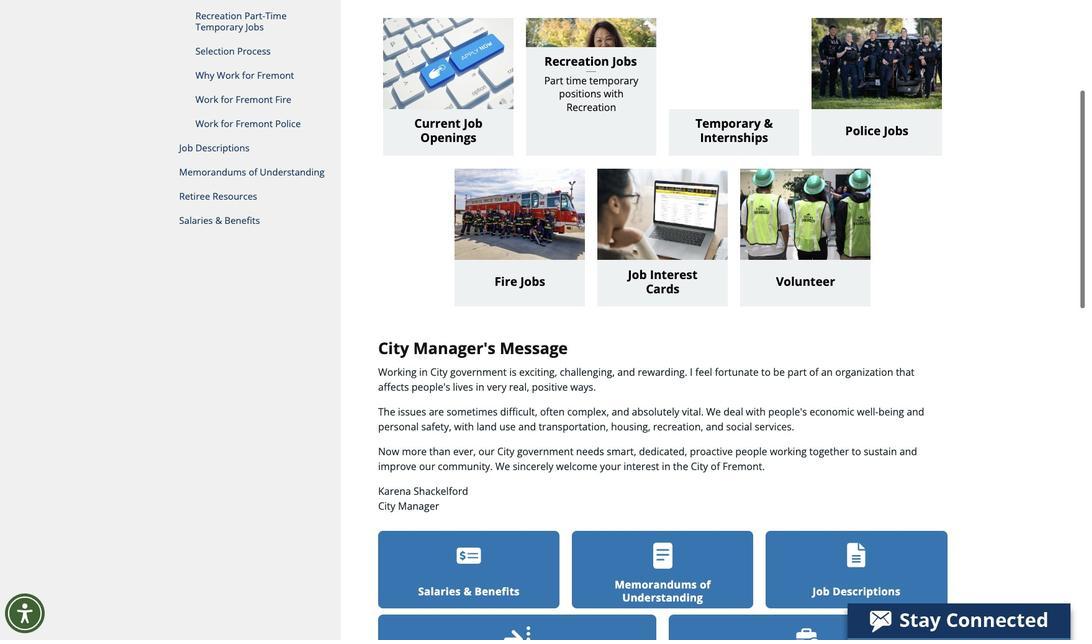 Task type: locate. For each thing, give the bounding box(es) containing it.
recreation down time
[[566, 100, 616, 114]]

and right sustain
[[900, 445, 917, 459]]

2 horizontal spatial &
[[764, 115, 773, 132]]

1 vertical spatial memorandums of understanding link
[[572, 531, 753, 609]]

with down sometimes
[[454, 420, 474, 434]]

job up retiree
[[179, 142, 193, 154]]

0 vertical spatial &
[[764, 115, 773, 132]]

&
[[764, 115, 773, 132], [215, 214, 222, 227], [464, 585, 472, 599]]

0 vertical spatial understanding
[[260, 166, 325, 178]]

use
[[499, 420, 516, 434]]

memorandums down memo icon
[[615, 578, 697, 592]]

to inside city manager's message working in city government is exciting, challenging, and rewarding. i feel fortunate to be part of an organization that affects people's lives in very real, positive ways.
[[761, 366, 771, 379]]

0 horizontal spatial salaries & benefits link
[[139, 209, 341, 233]]

openings
[[420, 129, 477, 146]]

memorandums up retiree resources
[[179, 166, 246, 178]]

and inside now more than ever, our city government needs smart, dedicated, proactive people working together to sustain and improve our community. we sincerely welcome your interest in the city of fremont.
[[900, 445, 917, 459]]

the
[[673, 460, 688, 474]]

police officers posing in front of a car image
[[812, 18, 965, 110]]

for
[[242, 69, 255, 81], [221, 93, 233, 106], [221, 117, 233, 130]]

2 horizontal spatial in
[[662, 460, 671, 474]]

0 vertical spatial job descriptions link
[[139, 136, 341, 160]]

1 vertical spatial benefits
[[475, 585, 520, 599]]

0 vertical spatial descriptions
[[195, 142, 250, 154]]

& for city office worker with intern and laptop image
[[764, 115, 773, 132]]

memo image
[[653, 544, 673, 570]]

that
[[896, 366, 915, 379]]

recreation up time
[[544, 52, 609, 69]]

1 vertical spatial fire
[[495, 273, 517, 290]]

0 vertical spatial government
[[450, 366, 507, 379]]

jobs for fire jobs
[[520, 273, 545, 290]]

0 vertical spatial in
[[419, 366, 428, 379]]

1 vertical spatial our
[[419, 460, 435, 474]]

job descriptions down file lines icon
[[813, 585, 901, 599]]

your
[[600, 460, 621, 474]]

internships
[[700, 129, 768, 146]]

to left be
[[761, 366, 771, 379]]

1 horizontal spatial &
[[464, 585, 472, 599]]

our down than
[[419, 460, 435, 474]]

0 horizontal spatial our
[[419, 460, 435, 474]]

memorandums of understanding up retiree resources link
[[179, 166, 325, 178]]

1 horizontal spatial with
[[604, 87, 624, 101]]

1 horizontal spatial understanding
[[622, 591, 703, 606]]

with up social at the bottom of page
[[746, 405, 766, 419]]

& inside temporary & internships
[[764, 115, 773, 132]]

1 horizontal spatial people's
[[768, 405, 807, 419]]

0 vertical spatial fremont
[[257, 69, 294, 81]]

1 horizontal spatial we
[[706, 405, 721, 419]]

1 horizontal spatial our
[[478, 445, 495, 459]]

1 vertical spatial people's
[[768, 405, 807, 419]]

a fire truck with firefighters in front image
[[455, 169, 588, 261]]

with right positions
[[604, 87, 624, 101]]

jobs for recreation jobs part time temporary positions with recreation
[[612, 52, 637, 69]]

understanding inside memorandums of understanding
[[622, 591, 703, 606]]

1 horizontal spatial salaries & benefits link
[[378, 531, 560, 609]]

jobs inside 'recreation part-time temporary jobs'
[[246, 20, 264, 33]]

government
[[450, 366, 507, 379], [517, 445, 574, 459]]

work down why
[[195, 93, 218, 106]]

people's
[[412, 381, 450, 394], [768, 405, 807, 419]]

1 horizontal spatial salaries
[[418, 585, 461, 599]]

0 horizontal spatial temporary
[[195, 20, 243, 33]]

temporary up selection
[[195, 20, 243, 33]]

job right current
[[464, 115, 483, 132]]

2 vertical spatial work
[[195, 117, 218, 130]]

city inside karena shackelford city manager
[[378, 500, 395, 513]]

government for message
[[450, 366, 507, 379]]

recreation up selection
[[195, 9, 242, 22]]

0 vertical spatial to
[[761, 366, 771, 379]]

message
[[500, 338, 568, 360]]

ways.
[[570, 381, 596, 394]]

an
[[821, 366, 833, 379]]

karena
[[378, 485, 411, 499]]

understanding up retiree resources link
[[260, 166, 325, 178]]

people's up services.
[[768, 405, 807, 419]]

0 vertical spatial job descriptions
[[179, 142, 250, 154]]

temporary
[[195, 20, 243, 33], [695, 115, 761, 132]]

government up the sincerely
[[517, 445, 574, 459]]

sustain
[[864, 445, 897, 459]]

work
[[217, 69, 240, 81], [195, 93, 218, 106], [195, 117, 218, 130]]

0 horizontal spatial understanding
[[260, 166, 325, 178]]

be
[[773, 366, 785, 379]]

job
[[464, 115, 483, 132], [179, 142, 193, 154], [628, 266, 647, 283], [813, 585, 830, 599]]

working
[[770, 445, 807, 459]]

salaries & benefits
[[179, 214, 260, 227], [418, 585, 520, 599]]

1 horizontal spatial government
[[517, 445, 574, 459]]

1 horizontal spatial memorandums
[[615, 578, 697, 592]]

fortunate
[[715, 366, 759, 379]]

0 horizontal spatial job descriptions
[[179, 142, 250, 154]]

1 vertical spatial work
[[195, 93, 218, 106]]

1 horizontal spatial memorandums of understanding link
[[572, 531, 753, 609]]

1 horizontal spatial in
[[476, 381, 484, 394]]

descriptions down file lines icon
[[833, 585, 901, 599]]

0 vertical spatial benefits
[[224, 214, 260, 227]]

real,
[[509, 381, 529, 394]]

to left sustain
[[852, 445, 861, 459]]

1 horizontal spatial police
[[845, 122, 881, 139]]

0 vertical spatial work
[[217, 69, 240, 81]]

in inside now more than ever, our city government needs smart, dedicated, proactive people working together to sustain and improve our community. we sincerely welcome your interest in the city of fremont.
[[662, 460, 671, 474]]

job descriptions down work for fremont police link
[[179, 142, 250, 154]]

and left rewarding.
[[617, 366, 635, 379]]

to
[[761, 366, 771, 379], [852, 445, 861, 459]]

1 vertical spatial fremont
[[236, 93, 273, 106]]

and up housing,
[[612, 405, 629, 419]]

1 vertical spatial government
[[517, 445, 574, 459]]

improve
[[378, 460, 417, 474]]

our right "ever,"
[[478, 445, 495, 459]]

0 vertical spatial memorandums of understanding link
[[139, 160, 341, 184]]

for for work for fremont fire
[[221, 93, 233, 106]]

0 vertical spatial we
[[706, 405, 721, 419]]

being
[[879, 405, 904, 419]]

organization
[[835, 366, 893, 379]]

1 horizontal spatial to
[[852, 445, 861, 459]]

government inside city manager's message working in city government is exciting, challenging, and rewarding. i feel fortunate to be part of an organization that affects people's lives in very real, positive ways.
[[450, 366, 507, 379]]

work for work for fremont police
[[195, 117, 218, 130]]

benefits down retiree resources link
[[224, 214, 260, 227]]

city manager's message working in city government is exciting, challenging, and rewarding. i feel fortunate to be part of an organization that affects people's lives in very real, positive ways.
[[378, 338, 915, 394]]

city
[[378, 338, 409, 360], [430, 366, 448, 379], [497, 445, 514, 459], [691, 460, 708, 474], [378, 500, 395, 513]]

fire
[[275, 93, 291, 106], [495, 273, 517, 290]]

job left "interest"
[[628, 266, 647, 283]]

for up work for fremont fire
[[242, 69, 255, 81]]

0 horizontal spatial people's
[[412, 381, 450, 394]]

memorandums of understanding down memo icon
[[615, 578, 711, 606]]

job interest cards link
[[598, 169, 735, 307]]

people's inside city manager's message working in city government is exciting, challenging, and rewarding. i feel fortunate to be part of an organization that affects people's lives in very real, positive ways.
[[412, 381, 450, 394]]

in left 'very'
[[476, 381, 484, 394]]

in left the
[[662, 460, 671, 474]]

2 vertical spatial in
[[662, 460, 671, 474]]

1 vertical spatial job descriptions
[[813, 585, 901, 599]]

fremont
[[257, 69, 294, 81], [236, 93, 273, 106], [236, 117, 273, 130]]

and down difficult,
[[518, 420, 536, 434]]

0 horizontal spatial fire
[[275, 93, 291, 106]]

1 vertical spatial descriptions
[[833, 585, 901, 599]]

salaries down retiree
[[179, 214, 213, 227]]

1 vertical spatial recreation
[[544, 52, 609, 69]]

jobs inside recreation jobs part time temporary positions with recreation
[[612, 52, 637, 69]]

interest
[[650, 266, 698, 283]]

more
[[402, 445, 427, 459]]

fremont down work for fremont fire
[[236, 117, 273, 130]]

0 horizontal spatial to
[[761, 366, 771, 379]]

safety,
[[421, 420, 452, 434]]

0 vertical spatial salaries & benefits
[[179, 214, 260, 227]]

0 vertical spatial temporary
[[195, 20, 243, 33]]

fremont down process
[[257, 69, 294, 81]]

benefits
[[224, 214, 260, 227], [475, 585, 520, 599]]

0 horizontal spatial with
[[454, 420, 474, 434]]

fremont inside the why work for fremont link
[[257, 69, 294, 81]]

salaries & benefits down retiree resources
[[179, 214, 260, 227]]

arrow leads to 5 dots image
[[504, 627, 530, 641]]

fremont up work for fremont police
[[236, 93, 273, 106]]

land
[[477, 420, 497, 434]]

memorandums of understanding link
[[139, 160, 341, 184], [572, 531, 753, 609]]

services.
[[755, 420, 794, 434]]

positive
[[532, 381, 568, 394]]

people's up are on the bottom left of page
[[412, 381, 450, 394]]

1 vertical spatial we
[[495, 460, 510, 474]]

0 vertical spatial people's
[[412, 381, 450, 394]]

recreation part-time temporary jobs link
[[139, 4, 341, 39]]

2 vertical spatial &
[[464, 585, 472, 599]]

proactive
[[690, 445, 733, 459]]

1 horizontal spatial salaries & benefits
[[418, 585, 520, 599]]

city down manager's
[[430, 366, 448, 379]]

for for work for fremont police
[[221, 117, 233, 130]]

for down work for fremont fire link
[[221, 117, 233, 130]]

1 vertical spatial temporary
[[695, 115, 761, 132]]

fremont inside work for fremont police link
[[236, 117, 273, 130]]

government for than
[[517, 445, 574, 459]]

temporary down city office worker with intern and laptop image
[[695, 115, 761, 132]]

current
[[414, 115, 461, 132]]

we inside the issues are sometimes difficult, often complex, and absolutely vital. we deal with people's economic well-being and personal safety, with land use and transportation, housing, recreation, and social services.
[[706, 405, 721, 419]]

0 horizontal spatial government
[[450, 366, 507, 379]]

& for a check with dollar sign image
[[464, 585, 472, 599]]

fire jobs link
[[455, 169, 588, 307]]

1 vertical spatial salaries & benefits
[[418, 585, 520, 599]]

2 vertical spatial fremont
[[236, 117, 273, 130]]

1 horizontal spatial job descriptions link
[[766, 531, 947, 609]]

2 horizontal spatial with
[[746, 405, 766, 419]]

descriptions down work for fremont police link
[[195, 142, 250, 154]]

job descriptions
[[179, 142, 250, 154], [813, 585, 901, 599]]

fremont inside work for fremont fire link
[[236, 93, 273, 106]]

of inside city manager's message working in city government is exciting, challenging, and rewarding. i feel fortunate to be part of an organization that affects people's lives in very real, positive ways.
[[809, 366, 819, 379]]

government inside now more than ever, our city government needs smart, dedicated, proactive people working together to sustain and improve our community. we sincerely welcome your interest in the city of fremont.
[[517, 445, 574, 459]]

memorandums of understanding
[[179, 166, 325, 178], [615, 578, 711, 606]]

we left the sincerely
[[495, 460, 510, 474]]

0 vertical spatial with
[[604, 87, 624, 101]]

1 vertical spatial for
[[221, 93, 233, 106]]

benefits down a check with dollar sign image
[[475, 585, 520, 599]]

and right being
[[907, 405, 924, 419]]

1 vertical spatial &
[[215, 214, 222, 227]]

with inside recreation jobs part time temporary positions with recreation
[[604, 87, 624, 101]]

1 vertical spatial memorandums
[[615, 578, 697, 592]]

city down karena
[[378, 500, 395, 513]]

0 horizontal spatial &
[[215, 214, 222, 227]]

for down the why work for fremont link
[[221, 93, 233, 106]]

1 vertical spatial understanding
[[622, 591, 703, 606]]

people's inside the issues are sometimes difficult, often complex, and absolutely vital. we deal with people's economic well-being and personal safety, with land use and transportation, housing, recreation, and social services.
[[768, 405, 807, 419]]

manager's
[[413, 338, 496, 360]]

police
[[275, 117, 301, 130], [845, 122, 881, 139]]

1 vertical spatial memorandums of understanding
[[615, 578, 711, 606]]

sometimes
[[447, 405, 498, 419]]

government up lives
[[450, 366, 507, 379]]

in for manager's
[[476, 381, 484, 394]]

0 horizontal spatial we
[[495, 460, 510, 474]]

salaries down a check with dollar sign image
[[418, 585, 461, 599]]

1 horizontal spatial descriptions
[[833, 585, 901, 599]]

salaries
[[179, 214, 213, 227], [418, 585, 461, 599]]

salaries & benefits down a check with dollar sign image
[[418, 585, 520, 599]]

work for fremont police
[[195, 117, 301, 130]]

0 horizontal spatial memorandums of understanding
[[179, 166, 325, 178]]

memorandums
[[179, 166, 246, 178], [615, 578, 697, 592]]

we
[[706, 405, 721, 419], [495, 460, 510, 474]]

recreation,
[[653, 420, 703, 434]]

understanding down memo icon
[[622, 591, 703, 606]]

1 vertical spatial to
[[852, 445, 861, 459]]

job inside current job openings
[[464, 115, 483, 132]]

0 vertical spatial memorandums of understanding
[[179, 166, 325, 178]]

recreation inside 'recreation part-time temporary jobs'
[[195, 9, 242, 22]]

1 horizontal spatial temporary
[[695, 115, 761, 132]]

economic
[[810, 405, 854, 419]]

work right why
[[217, 69, 240, 81]]

work down work for fremont fire link
[[195, 117, 218, 130]]

fire jobs
[[495, 273, 545, 290]]

jobs
[[246, 20, 264, 33], [612, 52, 637, 69], [884, 122, 909, 139], [520, 273, 545, 290]]

we left 'deal'
[[706, 405, 721, 419]]

in right working
[[419, 366, 428, 379]]

salaries & benefits link
[[139, 209, 341, 233], [378, 531, 560, 609]]

city right the
[[691, 460, 708, 474]]

stay connected image
[[848, 604, 1069, 639]]

city down use
[[497, 445, 514, 459]]

0 vertical spatial recreation
[[195, 9, 242, 22]]

time
[[566, 73, 587, 87]]

temporary
[[589, 73, 638, 87]]

community.
[[438, 460, 493, 474]]

job up briefcase with information icon
[[813, 585, 830, 599]]

karena shackelford city manager
[[378, 485, 468, 513]]



Task type: vqa. For each thing, say whether or not it's contained in the screenshot.
with to the right
yes



Task type: describe. For each thing, give the bounding box(es) containing it.
0 horizontal spatial memorandums of understanding link
[[139, 160, 341, 184]]

housing,
[[611, 420, 651, 434]]

dedicated,
[[639, 445, 687, 459]]

of inside memorandums of understanding
[[700, 578, 711, 592]]

transportation,
[[539, 420, 608, 434]]

volunteer link
[[740, 169, 871, 307]]

work for fremont fire
[[195, 93, 291, 106]]

0 horizontal spatial benefits
[[224, 214, 260, 227]]

process
[[237, 45, 271, 57]]

retiree resources
[[179, 190, 257, 202]]

affects
[[378, 381, 409, 394]]

1 vertical spatial with
[[746, 405, 766, 419]]

feel
[[695, 366, 712, 379]]

1 horizontal spatial job descriptions
[[813, 585, 901, 599]]

very
[[487, 381, 507, 394]]

needs
[[576, 445, 604, 459]]

temporary & internships
[[695, 115, 773, 146]]

0 horizontal spatial salaries
[[179, 214, 213, 227]]

part
[[544, 73, 563, 87]]

customized apply now keys on a computer image
[[383, 18, 537, 110]]

1 vertical spatial salaries
[[418, 585, 461, 599]]

to inside now more than ever, our city government needs smart, dedicated, proactive people working together to sustain and improve our community. we sincerely welcome your interest in the city of fremont.
[[852, 445, 861, 459]]

manager
[[398, 500, 439, 513]]

0 horizontal spatial police
[[275, 117, 301, 130]]

recreation jobs part time temporary positions with recreation
[[544, 52, 638, 114]]

rewarding.
[[638, 366, 687, 379]]

recreation for jobs
[[544, 52, 609, 69]]

often
[[540, 405, 565, 419]]

1 horizontal spatial fire
[[495, 273, 517, 290]]

working
[[378, 366, 417, 379]]

0 vertical spatial salaries & benefits link
[[139, 209, 341, 233]]

the issues are sometimes difficult, often complex, and absolutely vital. we deal with people's economic well-being and personal safety, with land use and transportation, housing, recreation, and social services.
[[378, 405, 924, 434]]

selection process
[[195, 45, 271, 57]]

volunteer
[[776, 273, 835, 290]]

time
[[265, 9, 287, 22]]

0 vertical spatial our
[[478, 445, 495, 459]]

0 horizontal spatial job descriptions link
[[139, 136, 341, 160]]

police jobs link
[[812, 18, 965, 156]]

person with city of fremont shirt standing outside image
[[526, 18, 657, 110]]

jobs for police jobs
[[884, 122, 909, 139]]

social
[[726, 420, 752, 434]]

lives
[[453, 381, 473, 394]]

retiree resources link
[[139, 184, 341, 209]]

fremont for police
[[236, 117, 273, 130]]

memorandums inside memorandums of understanding
[[615, 578, 697, 592]]

person at computer looking at job categories image
[[598, 169, 735, 261]]

0 horizontal spatial descriptions
[[195, 142, 250, 154]]

why
[[195, 69, 214, 81]]

file lines image
[[844, 544, 870, 570]]

work for work for fremont fire
[[195, 93, 218, 106]]

part-
[[244, 9, 265, 22]]

and inside city manager's message working in city government is exciting, challenging, and rewarding. i feel fortunate to be part of an organization that affects people's lives in very real, positive ways.
[[617, 366, 635, 379]]

the
[[378, 405, 395, 419]]

0 horizontal spatial memorandums
[[179, 166, 246, 178]]

exciting,
[[519, 366, 557, 379]]

of inside now more than ever, our city government needs smart, dedicated, proactive people working together to sustain and improve our community. we sincerely welcome your interest in the city of fremont.
[[711, 460, 720, 474]]

city up working
[[378, 338, 409, 360]]

briefcase with information icon image
[[795, 629, 821, 641]]

2 vertical spatial recreation
[[566, 100, 616, 114]]

difficult,
[[500, 405, 538, 419]]

retiree
[[179, 190, 210, 202]]

welcome
[[556, 460, 597, 474]]

now
[[378, 445, 399, 459]]

are
[[429, 405, 444, 419]]

in for more
[[662, 460, 671, 474]]

1 horizontal spatial memorandums of understanding
[[615, 578, 711, 606]]

and down 'deal'
[[706, 420, 724, 434]]

personal
[[378, 420, 419, 434]]

0 vertical spatial for
[[242, 69, 255, 81]]

is
[[509, 366, 517, 379]]

work for fremont fire link
[[139, 88, 341, 112]]

0 vertical spatial fire
[[275, 93, 291, 106]]

volunteers with city of fremont vests image
[[740, 169, 871, 261]]

ever,
[[453, 445, 476, 459]]

absolutely
[[632, 405, 679, 419]]

people
[[735, 445, 767, 459]]

interest
[[624, 460, 659, 474]]

vital.
[[682, 405, 704, 419]]

selection process link
[[139, 39, 341, 63]]

police jobs
[[845, 122, 909, 139]]

job inside job interest cards
[[628, 266, 647, 283]]

part
[[788, 366, 807, 379]]

city office worker with intern and laptop image
[[669, 18, 799, 110]]

well-
[[857, 405, 879, 419]]

selection
[[195, 45, 235, 57]]

recreation for part-
[[195, 9, 242, 22]]

1 vertical spatial salaries & benefits link
[[378, 531, 560, 609]]

deal
[[724, 405, 743, 419]]

resources
[[213, 190, 257, 202]]

why work for fremont link
[[139, 63, 341, 88]]

than
[[429, 445, 451, 459]]

shackelford
[[414, 485, 468, 499]]

0 horizontal spatial salaries & benefits
[[179, 214, 260, 227]]

recreation part-time temporary jobs
[[195, 9, 287, 33]]

work for fremont police link
[[139, 112, 341, 136]]

a check with dollar sign image
[[456, 544, 482, 570]]

1 horizontal spatial benefits
[[475, 585, 520, 599]]

temporary inside temporary & internships
[[695, 115, 761, 132]]

1 vertical spatial job descriptions link
[[766, 531, 947, 609]]

cards
[[646, 280, 680, 297]]

temporary & internships link
[[669, 18, 799, 156]]

sincerely
[[513, 460, 554, 474]]

2 vertical spatial with
[[454, 420, 474, 434]]

we inside now more than ever, our city government needs smart, dedicated, proactive people working together to sustain and improve our community. we sincerely welcome your interest in the city of fremont.
[[495, 460, 510, 474]]

job interest cards
[[628, 266, 698, 297]]

current job openings link
[[383, 18, 537, 156]]

fremont for fire
[[236, 93, 273, 106]]

complex,
[[567, 405, 609, 419]]

smart,
[[607, 445, 636, 459]]

why work for fremont
[[195, 69, 294, 81]]

i
[[690, 366, 693, 379]]

issues
[[398, 405, 426, 419]]

temporary inside 'recreation part-time temporary jobs'
[[195, 20, 243, 33]]

now more than ever, our city government needs smart, dedicated, proactive people working together to sustain and improve our community. we sincerely welcome your interest in the city of fremont.
[[378, 445, 917, 474]]

0 horizontal spatial in
[[419, 366, 428, 379]]

current job openings
[[414, 115, 483, 146]]



